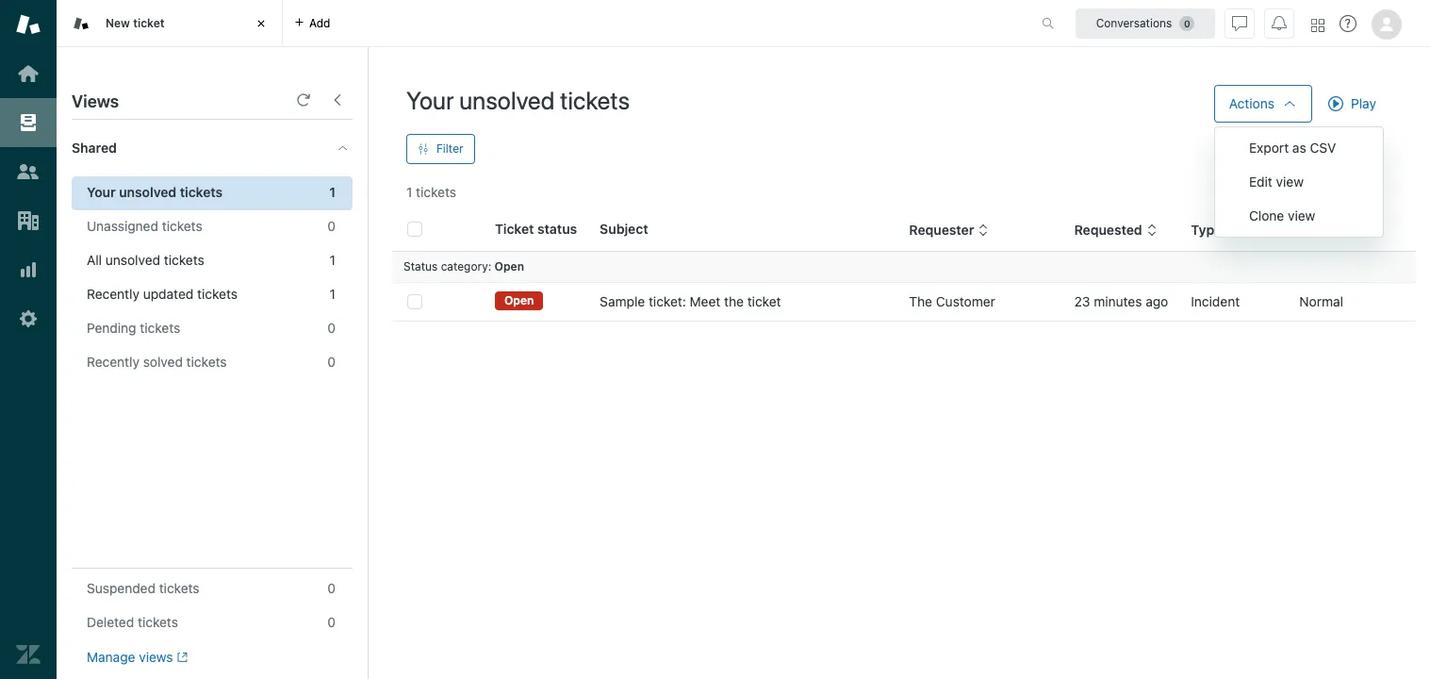 Task type: vqa. For each thing, say whether or not it's contained in the screenshot.


Task type: describe. For each thing, give the bounding box(es) containing it.
meet
[[690, 293, 721, 309]]

status
[[538, 221, 577, 237]]

0 for deleted tickets
[[328, 614, 336, 630]]

priority button
[[1300, 222, 1362, 239]]

(opens in a new tab) image
[[173, 652, 188, 663]]

suspended
[[87, 580, 156, 596]]

sample ticket: meet the ticket link
[[600, 292, 781, 311]]

requester
[[910, 222, 975, 238]]

get started image
[[16, 61, 41, 86]]

clone view
[[1250, 207, 1316, 224]]

normal
[[1300, 293, 1344, 309]]

all unsolved tickets
[[87, 252, 204, 268]]

1 tickets
[[406, 184, 456, 200]]

edit
[[1250, 174, 1273, 190]]

views
[[72, 91, 119, 111]]

collapse views pane image
[[330, 92, 345, 108]]

subject
[[600, 221, 649, 237]]

clone
[[1250, 207, 1285, 224]]

1 for all unsolved tickets
[[330, 252, 336, 268]]

0 vertical spatial open
[[495, 259, 524, 274]]

recently for recently updated tickets
[[87, 286, 140, 302]]

23 minutes ago
[[1075, 293, 1169, 309]]

actions menu
[[1215, 126, 1384, 238]]

conversations button
[[1076, 8, 1216, 38]]

the
[[910, 293, 933, 309]]

manage views link
[[87, 649, 188, 666]]

incident
[[1191, 293, 1240, 309]]

ticket inside new ticket tab
[[133, 16, 165, 30]]

ticket status
[[495, 221, 577, 237]]

category:
[[441, 259, 492, 274]]

deleted
[[87, 614, 134, 630]]

requester button
[[910, 222, 990, 239]]

zendesk image
[[16, 642, 41, 667]]

new ticket tab
[[57, 0, 283, 47]]

views image
[[16, 110, 41, 135]]

unassigned tickets
[[87, 218, 202, 234]]

deleted tickets
[[87, 614, 178, 630]]

0 horizontal spatial your unsolved tickets
[[87, 184, 223, 200]]

sample ticket: meet the ticket
[[600, 293, 781, 309]]

customer
[[936, 293, 996, 309]]

actions button
[[1214, 85, 1313, 123]]

type button
[[1191, 222, 1238, 239]]

close image
[[252, 14, 271, 33]]

filter
[[437, 141, 464, 156]]

status category: open
[[404, 259, 524, 274]]

manage views
[[87, 649, 173, 665]]

zendesk products image
[[1312, 18, 1325, 32]]

shared heading
[[57, 120, 368, 176]]

0 for suspended tickets
[[328, 580, 336, 596]]

recently for recently solved tickets
[[87, 354, 140, 370]]

export
[[1250, 140, 1289, 156]]

pending tickets
[[87, 320, 180, 336]]

2 vertical spatial unsolved
[[105, 252, 160, 268]]

0 for pending tickets
[[328, 320, 336, 336]]

zendesk support image
[[16, 12, 41, 37]]

refresh views pane image
[[296, 92, 311, 108]]

add button
[[283, 0, 342, 46]]

0 for unassigned tickets
[[328, 218, 336, 234]]

button displays agent's chat status as invisible. image
[[1233, 16, 1248, 31]]

recently updated tickets
[[87, 286, 238, 302]]

view for clone view
[[1288, 207, 1316, 224]]

get help image
[[1340, 15, 1357, 32]]

manage
[[87, 649, 135, 665]]

status
[[404, 259, 438, 274]]

sample
[[600, 293, 645, 309]]

add
[[309, 16, 331, 30]]



Task type: locate. For each thing, give the bounding box(es) containing it.
unsolved down unassigned
[[105, 252, 160, 268]]

priority
[[1300, 222, 1347, 238]]

your up filter button
[[406, 86, 454, 114]]

updated
[[143, 286, 194, 302]]

0 vertical spatial ticket
[[133, 16, 165, 30]]

1
[[329, 184, 336, 200], [406, 184, 412, 200], [330, 252, 336, 268], [330, 286, 336, 302]]

view for edit view
[[1277, 174, 1304, 190]]

4 0 from the top
[[328, 580, 336, 596]]

1 vertical spatial view
[[1288, 207, 1316, 224]]

open
[[495, 259, 524, 274], [505, 294, 534, 308]]

1 for recently updated tickets
[[330, 286, 336, 302]]

csv
[[1310, 140, 1337, 156]]

open down 'ticket'
[[495, 259, 524, 274]]

0 vertical spatial your unsolved tickets
[[406, 86, 630, 114]]

23
[[1075, 293, 1091, 309]]

solved
[[143, 354, 183, 370]]

0 for recently solved tickets
[[328, 354, 336, 370]]

unsolved up unassigned tickets
[[119, 184, 177, 200]]

recently up pending
[[87, 286, 140, 302]]

0 vertical spatial unsolved
[[459, 86, 555, 114]]

open down status category: open
[[505, 294, 534, 308]]

1 horizontal spatial your
[[406, 86, 454, 114]]

0 vertical spatial view
[[1277, 174, 1304, 190]]

recently
[[87, 286, 140, 302], [87, 354, 140, 370]]

2 0 from the top
[[328, 320, 336, 336]]

tabs tab list
[[57, 0, 1022, 47]]

0 horizontal spatial ticket
[[133, 16, 165, 30]]

your unsolved tickets up unassigned tickets
[[87, 184, 223, 200]]

view right clone
[[1288, 207, 1316, 224]]

conversations
[[1097, 16, 1173, 30]]

1 vertical spatial your unsolved tickets
[[87, 184, 223, 200]]

unsolved up filter
[[459, 86, 555, 114]]

0 vertical spatial recently
[[87, 286, 140, 302]]

ticket:
[[649, 293, 686, 309]]

ticket
[[133, 16, 165, 30], [748, 293, 781, 309]]

view
[[1277, 174, 1304, 190], [1288, 207, 1316, 224]]

your up unassigned
[[87, 184, 116, 200]]

recently solved tickets
[[87, 354, 227, 370]]

tickets
[[560, 86, 630, 114], [180, 184, 223, 200], [416, 184, 456, 200], [162, 218, 202, 234], [164, 252, 204, 268], [197, 286, 238, 302], [140, 320, 180, 336], [186, 354, 227, 370], [159, 580, 200, 596], [138, 614, 178, 630]]

1 vertical spatial ticket
[[748, 293, 781, 309]]

1 vertical spatial unsolved
[[119, 184, 177, 200]]

1 vertical spatial open
[[505, 294, 534, 308]]

1 recently from the top
[[87, 286, 140, 302]]

1 horizontal spatial ticket
[[748, 293, 781, 309]]

customers image
[[16, 159, 41, 184]]

play button
[[1313, 85, 1393, 123]]

0
[[328, 218, 336, 234], [328, 320, 336, 336], [328, 354, 336, 370], [328, 580, 336, 596], [328, 614, 336, 630]]

1 for your unsolved tickets
[[329, 184, 336, 200]]

organizations image
[[16, 208, 41, 233]]

all
[[87, 252, 102, 268]]

minutes
[[1094, 293, 1143, 309]]

suspended tickets
[[87, 580, 200, 596]]

the customer
[[910, 293, 996, 309]]

type
[[1191, 222, 1223, 238]]

edit view
[[1250, 174, 1304, 190]]

view right edit
[[1277, 174, 1304, 190]]

pending
[[87, 320, 136, 336]]

requested button
[[1075, 222, 1158, 239]]

3 0 from the top
[[328, 354, 336, 370]]

row
[[392, 282, 1417, 321]]

row containing sample ticket: meet the ticket
[[392, 282, 1417, 321]]

main element
[[0, 0, 57, 679]]

play
[[1352, 95, 1377, 111]]

your unsolved tickets
[[406, 86, 630, 114], [87, 184, 223, 200]]

shared
[[72, 140, 117, 156]]

ago
[[1146, 293, 1169, 309]]

2 recently from the top
[[87, 354, 140, 370]]

new
[[106, 16, 130, 30]]

as
[[1293, 140, 1307, 156]]

0 horizontal spatial your
[[87, 184, 116, 200]]

recently down pending
[[87, 354, 140, 370]]

actions
[[1230, 95, 1275, 111]]

reporting image
[[16, 257, 41, 282]]

ticket right new
[[133, 16, 165, 30]]

new ticket
[[106, 16, 165, 30]]

5 0 from the top
[[328, 614, 336, 630]]

admin image
[[16, 307, 41, 331]]

1 0 from the top
[[328, 218, 336, 234]]

filter button
[[406, 134, 475, 164]]

1 horizontal spatial your unsolved tickets
[[406, 86, 630, 114]]

notifications image
[[1272, 16, 1287, 31]]

your unsolved tickets down tabs tab list
[[406, 86, 630, 114]]

0 vertical spatial your
[[406, 86, 454, 114]]

requested
[[1075, 222, 1143, 238]]

views
[[139, 649, 173, 665]]

ticket
[[495, 221, 534, 237]]

ticket right the
[[748, 293, 781, 309]]

unsolved
[[459, 86, 555, 114], [119, 184, 177, 200], [105, 252, 160, 268]]

your
[[406, 86, 454, 114], [87, 184, 116, 200]]

unassigned
[[87, 218, 158, 234]]

shared button
[[57, 120, 318, 176]]

the
[[724, 293, 744, 309]]

1 vertical spatial recently
[[87, 354, 140, 370]]

export as csv
[[1250, 140, 1337, 156]]

1 vertical spatial your
[[87, 184, 116, 200]]



